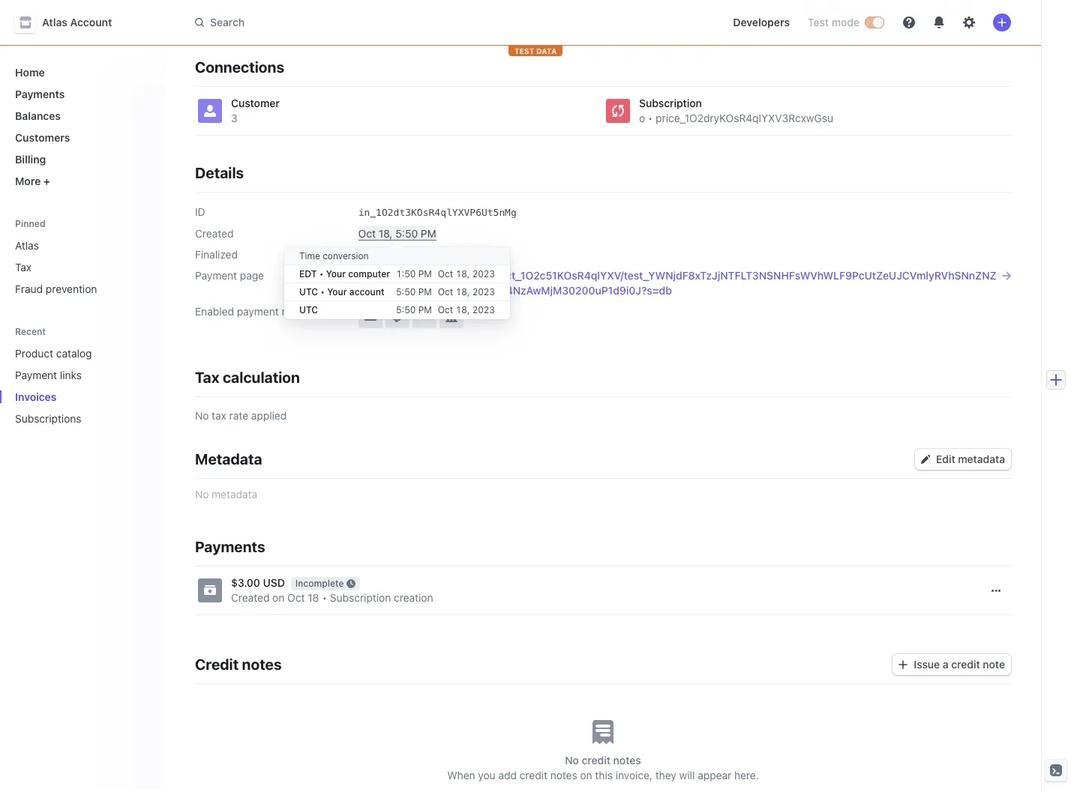 Task type: locate. For each thing, give the bounding box(es) containing it.
2 vertical spatial no
[[565, 755, 579, 768]]

1 horizontal spatial atlas
[[42, 16, 68, 29]]

svg image inside issue a credit note button
[[899, 661, 908, 670]]

0 horizontal spatial svg image
[[899, 661, 908, 670]]

svg image up note
[[992, 587, 1001, 596]]

0 horizontal spatial payments
[[15, 88, 65, 101]]

0 vertical spatial atlas
[[42, 16, 68, 29]]

price_1o2drykosr4qlyxv3rcxwgsu
[[656, 112, 833, 125]]

list
[[186, 567, 1011, 628]]

when
[[447, 770, 475, 783]]

1 horizontal spatial on
[[580, 770, 592, 783]]

1 vertical spatial no
[[195, 489, 209, 501]]

notes left this
[[550, 770, 577, 783]]

credit right add in the left bottom of the page
[[520, 770, 548, 783]]

https://invoice.stripe.com/i/acct_1o2c51kosr4qlyxv/test_ywnjdf8xtzjjntflt3nsnhfswvhwlf9pcutzeujcvmlyrvhsnnznz epjotfkvfvwmwhxylheldg4nzawmjm30200up1d9i0j?s=db
[[358, 270, 997, 297]]

atlas
[[42, 16, 68, 29], [15, 239, 39, 252]]

payment for payment links
[[15, 369, 57, 382]]

1 vertical spatial svg image
[[899, 661, 908, 670]]

0 horizontal spatial notes
[[242, 657, 282, 674]]

svg image
[[992, 587, 1001, 596], [899, 661, 908, 670]]

1 horizontal spatial •
[[648, 112, 653, 125]]

1 vertical spatial $3.00
[[231, 577, 260, 590]]

18, for 2023
[[456, 269, 470, 280]]

0 vertical spatial tax
[[15, 261, 32, 274]]

invoices
[[15, 391, 57, 404]]

you
[[478, 770, 496, 783]]

18, for 6:57
[[379, 249, 393, 261]]

payments link
[[9, 82, 153, 107]]

0 horizontal spatial payment
[[15, 369, 57, 382]]

0 vertical spatial payments
[[15, 88, 65, 101]]

pm right 5:50
[[421, 228, 436, 240]]

$3.00 left usd
[[231, 577, 260, 590]]

atlas down pinned
[[15, 239, 39, 252]]

18, inside button
[[379, 249, 393, 261]]

credit right a
[[951, 659, 980, 672]]

1 horizontal spatial payment
[[195, 270, 237, 282]]

product
[[15, 347, 53, 360]]

0 horizontal spatial tax
[[15, 261, 32, 274]]

metadata down the metadata
[[212, 489, 257, 501]]

oct 18, 5:50 pm
[[358, 228, 436, 240]]

1 horizontal spatial payments
[[195, 539, 265, 556]]

1 vertical spatial created
[[231, 592, 270, 605]]

0 vertical spatial svg image
[[992, 587, 1001, 596]]

metadata inside edit metadata button
[[958, 453, 1005, 466]]

test
[[514, 47, 534, 56]]

payments up the $3.00 usd
[[195, 539, 265, 556]]

tax up tax
[[195, 369, 219, 387]]

payment up invoices
[[15, 369, 57, 382]]

recent element
[[0, 341, 165, 431]]

oct
[[358, 228, 376, 240], [358, 249, 376, 261], [438, 269, 453, 280], [438, 287, 453, 298], [438, 305, 453, 316], [287, 592, 305, 605]]

0 horizontal spatial atlas
[[15, 239, 39, 252]]

pinned element
[[9, 233, 153, 302]]

incomplete
[[295, 579, 344, 590]]

1 vertical spatial metadata
[[212, 489, 257, 501]]

0 horizontal spatial subscription
[[330, 592, 391, 605]]

1 horizontal spatial metadata
[[958, 453, 1005, 466]]

created for created on oct 18 • subscription creation
[[231, 592, 270, 605]]

payment down the finalized
[[195, 270, 237, 282]]

payment inside recent element
[[15, 369, 57, 382]]

payments up the balances
[[15, 88, 65, 101]]

on inside no credit notes when you add credit notes on this invoice, they will appear here.
[[580, 770, 592, 783]]

2 horizontal spatial credit
[[951, 659, 980, 672]]

a
[[943, 659, 949, 672]]

1 vertical spatial payment
[[15, 369, 57, 382]]

1 pm from the top
[[421, 228, 436, 240]]

0 horizontal spatial credit
[[520, 770, 548, 783]]

on
[[272, 592, 285, 605], [580, 770, 592, 783]]

0 vertical spatial no
[[195, 410, 209, 423]]

18,
[[379, 228, 393, 240], [379, 249, 393, 261], [456, 269, 470, 280], [456, 287, 470, 298], [456, 305, 470, 316]]

credit
[[195, 657, 239, 674]]

18, inside button
[[379, 228, 393, 240]]

tax
[[15, 261, 32, 274], [195, 369, 219, 387]]

•
[[648, 112, 653, 125], [322, 592, 327, 605]]

0 vertical spatial •
[[648, 112, 653, 125]]

subscription inside subscription o • price_1o2drykosr4qlyxv3rcxwgsu
[[639, 97, 702, 110]]

created down the $3.00 usd
[[231, 592, 270, 605]]

home
[[15, 66, 45, 79]]

1 vertical spatial notes
[[613, 755, 641, 768]]

notes up invoice,
[[613, 755, 641, 768]]

no metadata
[[195, 489, 257, 501]]

amount due
[[801, 4, 861, 17]]

tax inside the pinned element
[[15, 261, 32, 274]]

tax for tax
[[15, 261, 32, 274]]

subscription down incomplete
[[330, 592, 391, 605]]

edit metadata button
[[915, 450, 1011, 471]]

tax up fraud
[[15, 261, 32, 274]]

• right the o
[[648, 112, 653, 125]]

list containing $3.00 usd
[[186, 567, 1011, 628]]

metadata for no metadata
[[212, 489, 257, 501]]

0 vertical spatial created
[[195, 228, 234, 240]]

metadata right edit
[[958, 453, 1005, 466]]

$3.00 right help icon at right
[[941, 4, 971, 17]]

on down usd
[[272, 592, 285, 605]]

1 horizontal spatial tax
[[195, 369, 219, 387]]

1 vertical spatial •
[[322, 592, 327, 605]]

2 pm from the top
[[420, 249, 436, 261]]

0 vertical spatial metadata
[[958, 453, 1005, 466]]

tax for tax calculation
[[195, 369, 219, 387]]

1 vertical spatial pm
[[420, 249, 436, 261]]

notes right credit
[[242, 657, 282, 674]]

payment links
[[15, 369, 82, 382]]

credit up this
[[582, 755, 611, 768]]

they
[[655, 770, 676, 783]]

atlas account button
[[15, 12, 127, 33]]

subscriptions link
[[9, 407, 132, 431]]

no credit notes when you add credit notes on this invoice, they will appear here.
[[447, 755, 759, 783]]

pinned
[[15, 218, 45, 230]]

0 vertical spatial pm
[[421, 228, 436, 240]]

will
[[679, 770, 695, 783]]

1 vertical spatial on
[[580, 770, 592, 783]]

metadata
[[958, 453, 1005, 466], [212, 489, 257, 501]]

0 horizontal spatial $3.00
[[231, 577, 260, 590]]

rate
[[229, 410, 248, 423]]

atlas left account
[[42, 16, 68, 29]]

developers
[[733, 16, 790, 29]]

prevention
[[46, 283, 97, 296]]

pm right 6:57
[[420, 249, 436, 261]]

edit metadata
[[936, 453, 1005, 466]]

3
[[231, 112, 237, 125]]

here.
[[734, 770, 759, 783]]

product catalog
[[15, 347, 92, 360]]

atlas account
[[42, 16, 112, 29]]

1 vertical spatial atlas
[[15, 239, 39, 252]]

created
[[195, 228, 234, 240], [231, 592, 270, 605]]

oct 18, 2023 oct 18, 2023 oct 18, 2023
[[438, 269, 495, 316]]

0 vertical spatial subscription
[[639, 97, 702, 110]]

0 horizontal spatial metadata
[[212, 489, 257, 501]]

payment
[[195, 270, 237, 282], [15, 369, 57, 382]]

subscription
[[639, 97, 702, 110], [330, 592, 391, 605]]

payment links link
[[9, 363, 132, 388]]

0 horizontal spatial on
[[272, 592, 285, 605]]

1 vertical spatial subscription
[[330, 592, 391, 605]]

0 vertical spatial credit
[[951, 659, 980, 672]]

0 vertical spatial $3.00
[[941, 4, 971, 17]]

0 vertical spatial on
[[272, 592, 285, 605]]

1 vertical spatial tax
[[195, 369, 219, 387]]

on left this
[[580, 770, 592, 783]]

0 vertical spatial 2023
[[472, 269, 495, 280]]

atlas for atlas
[[15, 239, 39, 252]]

pm inside button
[[421, 228, 436, 240]]

payments inside 'link'
[[15, 88, 65, 101]]

1 2023 from the top
[[472, 269, 495, 280]]

2 vertical spatial 2023
[[472, 305, 495, 316]]

add
[[498, 770, 517, 783]]

notes
[[242, 657, 282, 674], [613, 755, 641, 768], [550, 770, 577, 783]]

details
[[195, 165, 244, 182]]

page
[[240, 270, 264, 282]]

subscription up the o
[[639, 97, 702, 110]]

1 horizontal spatial credit
[[582, 755, 611, 768]]

atlas inside button
[[42, 16, 68, 29]]

payments
[[15, 88, 65, 101], [195, 539, 265, 556]]

created up the finalized
[[195, 228, 234, 240]]

1 horizontal spatial $3.00
[[941, 4, 971, 17]]

tax link
[[9, 255, 153, 280]]

atlas inside the pinned element
[[15, 239, 39, 252]]

tax calculation
[[195, 369, 300, 387]]

+
[[43, 175, 50, 188]]

pm inside button
[[420, 249, 436, 261]]

svg image left the issue
[[899, 661, 908, 670]]

mode
[[832, 16, 860, 29]]

1 vertical spatial 2023
[[472, 287, 495, 298]]

created inside list
[[231, 592, 270, 605]]

oct inside button
[[358, 228, 376, 240]]

in_1o2dt3kosr4qlyxvp6ut5nmg
[[358, 207, 517, 219]]

3 2023 from the top
[[472, 305, 495, 316]]

test
[[808, 16, 829, 29]]

https://invoice.stripe.com/i/acct_1o2c51kosr4qlyxv/test_ywnjdf8xtzjjntflt3nsnhfswvhwlf9pcutzeujcvmlyrvhsnnznz epjotfkvfvwmwhxylheldg4nzawmjm30200up1d9i0j?s=db link
[[358, 269, 1011, 299]]

note
[[983, 659, 1005, 672]]

1 horizontal spatial subscription
[[639, 97, 702, 110]]

0 vertical spatial notes
[[242, 657, 282, 674]]

pm
[[421, 228, 436, 240], [420, 249, 436, 261]]

svg image
[[921, 456, 930, 465]]

$3.00
[[941, 4, 971, 17], [231, 577, 260, 590]]

issue a credit note button
[[893, 655, 1011, 676]]

pm for oct 18, 6:57 pm
[[420, 249, 436, 261]]

1 vertical spatial payments
[[195, 539, 265, 556]]

1 horizontal spatial notes
[[550, 770, 577, 783]]

2 vertical spatial credit
[[520, 770, 548, 783]]

0 vertical spatial payment
[[195, 270, 237, 282]]

• right 18
[[322, 592, 327, 605]]

balances link
[[9, 104, 153, 128]]



Task type: describe. For each thing, give the bounding box(es) containing it.
subscription o • price_1o2drykosr4qlyxv3rcxwgsu
[[639, 97, 833, 125]]

Search search field
[[186, 9, 609, 36]]

no for no tax rate applied
[[195, 410, 209, 423]]

catalog
[[56, 347, 92, 360]]

atlas link
[[9, 233, 153, 258]]

pm for oct 18, 5:50 pm
[[421, 228, 436, 240]]

created on oct 18 • subscription creation
[[231, 592, 433, 605]]

1 horizontal spatial svg image
[[992, 587, 1001, 596]]

invoice,
[[616, 770, 652, 783]]

2 horizontal spatial notes
[[613, 755, 641, 768]]

fraud
[[15, 283, 43, 296]]

fraud prevention
[[15, 283, 97, 296]]

18
[[308, 592, 319, 605]]

18, for 5:50
[[379, 228, 393, 240]]

created for created
[[195, 228, 234, 240]]

1 vertical spatial credit
[[582, 755, 611, 768]]

help image
[[903, 17, 915, 29]]

$3.00 usd
[[231, 577, 285, 590]]

enabled payment methods
[[195, 306, 324, 318]]

o
[[639, 112, 645, 125]]

customers
[[15, 131, 70, 144]]

metadata
[[195, 451, 262, 468]]

balances
[[15, 110, 61, 122]]

customer
[[231, 97, 280, 110]]

no inside no credit notes when you add credit notes on this invoice, they will appear here.
[[565, 755, 579, 768]]

credit inside button
[[951, 659, 980, 672]]

$3.00 for $3.00 usd
[[231, 577, 260, 590]]

edit
[[936, 453, 955, 466]]

no tax rate applied
[[195, 410, 287, 423]]

appear
[[698, 770, 731, 783]]

payment for payment page
[[195, 270, 237, 282]]

oct 18, 5:50 pm button
[[358, 227, 436, 242]]

amount
[[801, 4, 840, 17]]

payment page
[[195, 270, 264, 282]]

credit notes
[[195, 657, 282, 674]]

epjotfkvfvwmwhxylheldg4nzawmjm30200up1d9i0j?s=db
[[358, 285, 672, 297]]

customer 3
[[231, 97, 280, 125]]

links
[[60, 369, 82, 382]]

no for no metadata
[[195, 489, 209, 501]]

more +
[[15, 175, 50, 188]]

pinned navigation links element
[[9, 218, 153, 302]]

recent
[[15, 326, 46, 338]]

metadata for edit metadata
[[958, 453, 1005, 466]]

https://invoice.stripe.com/i/acct_1o2c51kosr4qlyxv/test_ywnjdf8xtzjjntflt3nsnhfswvhwlf9pcutzeujcvmlyrvhsnnznz
[[358, 270, 997, 282]]

test mode
[[808, 16, 860, 29]]

invoices link
[[9, 385, 132, 410]]

developers link
[[727, 11, 796, 35]]

billing
[[15, 153, 46, 166]]

id
[[195, 206, 205, 219]]

due
[[842, 4, 861, 17]]

2 vertical spatial notes
[[550, 770, 577, 783]]

notifications image
[[933, 17, 945, 29]]

fraud prevention link
[[9, 277, 153, 302]]

2 2023 from the top
[[472, 287, 495, 298]]

tax
[[212, 410, 226, 423]]

0 horizontal spatial •
[[322, 592, 327, 605]]

oct inside button
[[358, 249, 376, 261]]

applied
[[251, 410, 287, 423]]

atlas for atlas account
[[42, 16, 68, 29]]

more
[[15, 175, 41, 188]]

methods
[[282, 306, 324, 318]]

home link
[[9, 60, 153, 85]]

account
[[70, 16, 112, 29]]

creation
[[394, 592, 433, 605]]

Search text field
[[186, 9, 609, 36]]

usd
[[263, 577, 285, 590]]

6:57
[[395, 249, 417, 261]]

connections
[[195, 59, 284, 76]]

issue
[[914, 659, 940, 672]]

search
[[210, 16, 245, 29]]

payment
[[237, 306, 279, 318]]

core navigation links element
[[9, 60, 153, 194]]

subscriptions
[[15, 413, 81, 425]]

calculation
[[223, 369, 300, 387]]

• inside subscription o • price_1o2drykosr4qlyxv3rcxwgsu
[[648, 112, 653, 125]]

data
[[536, 47, 557, 56]]

finalized
[[195, 249, 238, 261]]

$3.00 for $3.00
[[941, 4, 971, 17]]

oct 18, 6:57 pm
[[358, 249, 436, 261]]

billing link
[[9, 147, 153, 172]]

customers link
[[9, 125, 153, 150]]

oct 18, 6:57 pm button
[[358, 248, 436, 263]]

test data
[[514, 47, 557, 56]]

settings image
[[963, 17, 975, 29]]

this
[[595, 770, 613, 783]]

product catalog link
[[9, 341, 132, 366]]

5:50
[[395, 228, 418, 240]]

recent navigation links element
[[0, 326, 165, 431]]

enabled
[[195, 306, 234, 318]]



Task type: vqa. For each thing, say whether or not it's contained in the screenshot.
rightmost paid
no



